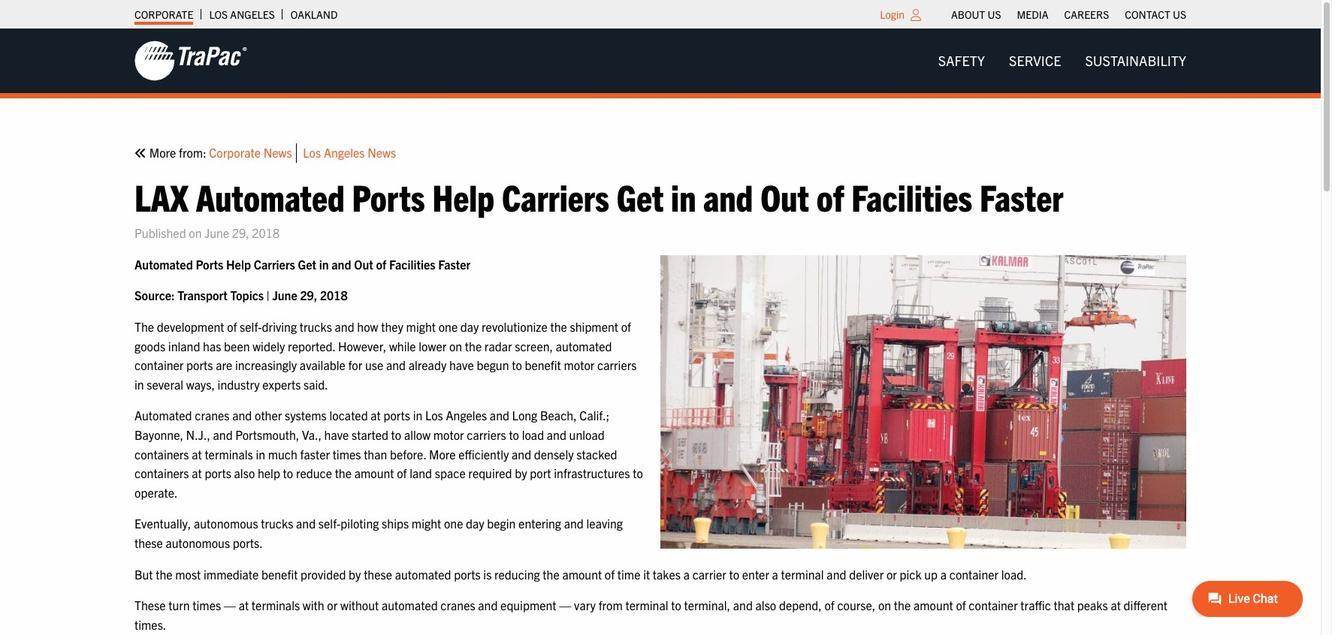 Task type: locate. For each thing, give the bounding box(es) containing it.
transport
[[178, 288, 228, 303]]

lax
[[135, 173, 189, 219]]

1 vertical spatial these
[[364, 567, 392, 582]]

carrier
[[693, 567, 727, 582]]

|
[[267, 288, 270, 303]]

amount up vary
[[563, 567, 602, 582]]

containers
[[135, 447, 189, 462], [135, 466, 189, 481]]

might right ships
[[412, 517, 441, 532]]

1 vertical spatial on
[[449, 339, 462, 354]]

is
[[484, 567, 492, 582]]

more right solid icon
[[149, 145, 176, 160]]

to left enter at right bottom
[[730, 567, 740, 582]]

menu bar down careers link on the top right of page
[[927, 46, 1199, 76]]

these up without
[[364, 567, 392, 582]]

ports up allow
[[384, 408, 410, 423]]

menu bar containing about us
[[944, 4, 1195, 25]]

radar
[[485, 339, 512, 354]]

1 horizontal spatial times
[[333, 447, 361, 462]]

1 vertical spatial facilities
[[389, 257, 436, 272]]

terminals left with
[[252, 598, 300, 613]]

2018 up automated ports help carriers get in and out of facilities faster
[[252, 226, 280, 241]]

1 vertical spatial corporate
[[209, 145, 261, 160]]

automated down the "shipment"
[[556, 339, 612, 354]]

oakland
[[291, 8, 338, 21]]

1 vertical spatial container
[[950, 567, 999, 582]]

and
[[704, 173, 753, 219], [332, 257, 351, 272], [335, 319, 355, 334], [386, 358, 406, 373], [232, 408, 252, 423], [490, 408, 510, 423], [213, 428, 233, 443], [547, 428, 567, 443], [512, 447, 532, 462], [296, 517, 316, 532], [564, 517, 584, 532], [827, 567, 847, 582], [478, 598, 498, 613], [733, 598, 753, 613]]

might inside the development of self-driving trucks and how they might one day revolutionize the shipment of goods inland has been widely reported. however, while lower on the radar screen, automated container ports are increasingly available for use and already have begun to benefit motor carriers in several ways, industry experts said.
[[406, 319, 436, 334]]

day left begin
[[466, 517, 485, 532]]

the down pick
[[894, 598, 911, 613]]

us right contact at the right of the page
[[1173, 8, 1187, 21]]

1 vertical spatial faster
[[438, 257, 471, 272]]

but the most immediate benefit provided by these automated ports is reducing the amount of time it takes a carrier to enter a terminal and deliver or pick up a container load.
[[135, 567, 1027, 582]]

by right provided
[[349, 567, 361, 582]]

1 vertical spatial by
[[349, 567, 361, 582]]

in
[[671, 173, 696, 219], [319, 257, 329, 272], [135, 377, 144, 392], [413, 408, 423, 423], [256, 447, 265, 462]]

1 horizontal spatial on
[[449, 339, 462, 354]]

1 horizontal spatial angeles
[[324, 145, 365, 160]]

lax automated ports help carriers get in and out of facilities faster published on june 29, 2018
[[135, 173, 1064, 241]]

1 horizontal spatial —
[[559, 598, 572, 613]]

0 horizontal spatial cranes
[[195, 408, 230, 423]]

ports up transport
[[196, 257, 223, 272]]

carriers up efficiently
[[467, 428, 506, 443]]

0 horizontal spatial trucks
[[261, 517, 293, 532]]

to inside these turn times — at terminals with or without automated cranes and equipment — vary from terminal to terminal, and also depend, of course, on the amount of container traffic that peaks at different times.
[[671, 598, 682, 613]]

los angeles news link
[[303, 144, 396, 163]]

day inside the eventually, autonomous trucks and self-piloting ships might one day begin entering and leaving these autonomous ports.
[[466, 517, 485, 532]]

day
[[461, 319, 479, 334], [466, 517, 485, 532]]

also left help
[[234, 466, 255, 481]]

sustainability link
[[1074, 46, 1199, 76]]

on right published
[[189, 226, 202, 241]]

unload
[[569, 428, 605, 443]]

increasingly
[[235, 358, 297, 373]]

terminal down it
[[626, 598, 669, 613]]

0 horizontal spatial have
[[324, 428, 349, 443]]

experts
[[263, 377, 301, 392]]

amount inside these turn times — at terminals with or without automated cranes and equipment — vary from terminal to terminal, and also depend, of course, on the amount of container traffic that peaks at different times.
[[914, 598, 954, 613]]

media link
[[1017, 4, 1049, 25]]

amount inside "automated cranes and other systems located at ports in los angeles and long beach, calif.; bayonne, n.j., and portsmouth, va., have started to allow motor carriers to load and unload containers at terminals in much faster times than before. more efficiently and densely stacked containers at ports also help to reduce the amount of land space required by port infrastructures to operate."
[[355, 466, 394, 481]]

one inside the development of self-driving trucks and how they might one day revolutionize the shipment of goods inland has been widely reported. however, while lower on the radar screen, automated container ports are increasingly available for use and already have begun to benefit motor carriers in several ways, industry experts said.
[[439, 319, 458, 334]]

0 horizontal spatial also
[[234, 466, 255, 481]]

0 vertical spatial 2018
[[252, 226, 280, 241]]

terminals inside "automated cranes and other systems located at ports in los angeles and long beach, calif.; bayonne, n.j., and portsmouth, va., have started to allow motor carriers to load and unload containers at terminals in much faster times than before. more efficiently and densely stacked containers at ports also help to reduce the amount of land space required by port infrastructures to operate."
[[205, 447, 253, 462]]

cranes up n.j.,
[[195, 408, 230, 423]]

1 vertical spatial terminals
[[252, 598, 300, 613]]

trucks up reported.
[[300, 319, 332, 334]]

screen,
[[515, 339, 553, 354]]

automated down ships
[[395, 567, 451, 582]]

pick
[[900, 567, 922, 582]]

0 horizontal spatial amount
[[355, 466, 394, 481]]

us inside about us link
[[988, 8, 1002, 21]]

automated cranes and other systems located at ports in los angeles and long beach, calif.; bayonne, n.j., and portsmouth, va., have started to allow motor carriers to load and unload containers at terminals in much faster times than before. more efficiently and densely stacked containers at ports also help to reduce the amount of land space required by port infrastructures to operate.
[[135, 408, 643, 500]]

3 a from the left
[[941, 567, 947, 582]]

0 vertical spatial out
[[761, 173, 809, 219]]

0 horizontal spatial 2018
[[252, 226, 280, 241]]

— down the 'immediate'
[[224, 598, 236, 613]]

los right corporate news link
[[303, 145, 321, 160]]

1 horizontal spatial 2018
[[320, 288, 348, 303]]

self- up "been"
[[240, 319, 262, 334]]

reducing
[[495, 567, 540, 582]]

equipment
[[501, 598, 557, 613]]

2 vertical spatial automated
[[135, 408, 192, 423]]

corporate
[[135, 8, 193, 21], [209, 145, 261, 160]]

1 horizontal spatial cranes
[[441, 598, 476, 613]]

1 vertical spatial trucks
[[261, 517, 293, 532]]

cranes left the equipment
[[441, 598, 476, 613]]

1 a from the left
[[684, 567, 690, 582]]

without
[[340, 598, 379, 613]]

0 vertical spatial or
[[887, 567, 897, 582]]

0 horizontal spatial —
[[224, 598, 236, 613]]

1 horizontal spatial faster
[[980, 173, 1064, 219]]

automated for cranes
[[135, 408, 192, 423]]

from
[[599, 598, 623, 613]]

times right 'turn'
[[193, 598, 221, 613]]

0 vertical spatial might
[[406, 319, 436, 334]]

1 horizontal spatial self-
[[319, 517, 341, 532]]

traffic
[[1021, 598, 1051, 613]]

0 vertical spatial more
[[149, 145, 176, 160]]

these turn times — at terminals with or without automated cranes and equipment — vary from terminal to terminal, and also depend, of course, on the amount of container traffic that peaks at different times.
[[135, 598, 1168, 633]]

or left pick
[[887, 567, 897, 582]]

bayonne,
[[135, 428, 183, 443]]

0 horizontal spatial more
[[149, 145, 176, 160]]

us right about
[[988, 8, 1002, 21]]

0 horizontal spatial or
[[327, 598, 338, 613]]

depend,
[[779, 598, 822, 613]]

self- inside the development of self-driving trucks and how they might one day revolutionize the shipment of goods inland has been widely reported. however, while lower on the radar screen, automated container ports are increasingly available for use and already have begun to benefit motor carriers in several ways, industry experts said.
[[240, 319, 262, 334]]

0 horizontal spatial us
[[988, 8, 1002, 21]]

angeles
[[230, 8, 275, 21], [324, 145, 365, 160], [446, 408, 487, 423]]

trucks
[[300, 319, 332, 334], [261, 517, 293, 532]]

0 vertical spatial 29,
[[232, 226, 249, 241]]

0 vertical spatial automated
[[196, 173, 345, 219]]

automated up bayonne,
[[135, 408, 192, 423]]

times left than
[[333, 447, 361, 462]]

to left allow
[[391, 428, 402, 443]]

shipment
[[570, 319, 619, 334]]

carriers down the "shipment"
[[598, 358, 637, 373]]

of inside "lax automated ports help carriers get in and out of facilities faster published on june 29, 2018"
[[817, 173, 845, 219]]

1 horizontal spatial los
[[303, 145, 321, 160]]

piloting
[[341, 517, 379, 532]]

1 vertical spatial 2018
[[320, 288, 348, 303]]

0 horizontal spatial corporate
[[135, 8, 193, 21]]

amount down up
[[914, 598, 954, 613]]

corporate news link
[[209, 144, 297, 163]]

these
[[135, 536, 163, 551], [364, 567, 392, 582]]

these down eventually,
[[135, 536, 163, 551]]

takes
[[653, 567, 681, 582]]

29, down automated ports help carriers get in and out of facilities faster
[[300, 288, 317, 303]]

2 — from the left
[[559, 598, 572, 613]]

source:
[[135, 288, 175, 303]]

begin
[[487, 517, 516, 532]]

reported.
[[288, 339, 336, 354]]

on inside "lax automated ports help carriers get in and out of facilities faster published on june 29, 2018"
[[189, 226, 202, 241]]

0 vertical spatial motor
[[564, 358, 595, 373]]

more inside "automated cranes and other systems located at ports in los angeles and long beach, calif.; bayonne, n.j., and portsmouth, va., have started to allow motor carriers to load and unload containers at terminals in much faster times than before. more efficiently and densely stacked containers at ports also help to reduce the amount of land space required by port infrastructures to operate."
[[429, 447, 456, 462]]

0 horizontal spatial june
[[205, 226, 229, 241]]

the right reducing
[[543, 567, 560, 582]]

1 vertical spatial automated
[[395, 567, 451, 582]]

how
[[357, 319, 378, 334]]

carriers inside "automated cranes and other systems located at ports in los angeles and long beach, calif.; bayonne, n.j., and portsmouth, va., have started to allow motor carriers to load and unload containers at terminals in much faster times than before. more efficiently and densely stacked containers at ports also help to reduce the amount of land space required by port infrastructures to operate."
[[467, 428, 506, 443]]

june right published
[[205, 226, 229, 241]]

2018 inside "lax automated ports help carriers get in and out of facilities faster published on june 29, 2018"
[[252, 226, 280, 241]]

corporate link
[[135, 4, 193, 25]]

light image
[[911, 9, 922, 21]]

2 horizontal spatial a
[[941, 567, 947, 582]]

0 horizontal spatial a
[[684, 567, 690, 582]]

los angeles link
[[209, 4, 275, 25]]

29, up source: transport topics | june 29, 2018
[[232, 226, 249, 241]]

operate.
[[135, 485, 178, 500]]

a right enter at right bottom
[[772, 567, 779, 582]]

los inside the los angeles news link
[[303, 145, 321, 160]]

lower
[[419, 339, 447, 354]]

0 vertical spatial times
[[333, 447, 361, 462]]

1 vertical spatial los
[[303, 145, 321, 160]]

terminals down n.j.,
[[205, 447, 253, 462]]

1 vertical spatial benefit
[[262, 567, 298, 582]]

by left "port"
[[515, 466, 527, 481]]

los angeles news
[[303, 145, 396, 160]]

the right reduce
[[335, 466, 352, 481]]

menu bar up "service" on the top
[[944, 4, 1195, 25]]

0 horizontal spatial out
[[354, 257, 373, 272]]

automated inside these turn times — at terminals with or without automated cranes and equipment — vary from terminal to terminal, and also depend, of course, on the amount of container traffic that peaks at different times.
[[382, 598, 438, 613]]

ports down the los angeles news link
[[352, 173, 425, 219]]

1 vertical spatial help
[[226, 257, 251, 272]]

june right |
[[272, 288, 297, 303]]

2 horizontal spatial angeles
[[446, 408, 487, 423]]

1 vertical spatial terminal
[[626, 598, 669, 613]]

industry
[[218, 377, 260, 392]]

ships
[[382, 517, 409, 532]]

2 a from the left
[[772, 567, 779, 582]]

facilities inside "lax automated ports help carriers get in and out of facilities faster published on june 29, 2018"
[[852, 173, 973, 219]]

0 vertical spatial also
[[234, 466, 255, 481]]

automated inside "automated cranes and other systems located at ports in los angeles and long beach, calif.; bayonne, n.j., and portsmouth, va., have started to allow motor carriers to load and unload containers at terminals in much faster times than before. more efficiently and densely stacked containers at ports also help to reduce the amount of land space required by port infrastructures to operate."
[[135, 408, 192, 423]]

0 vertical spatial have
[[449, 358, 474, 373]]

1 vertical spatial carriers
[[467, 428, 506, 443]]

menu bar
[[944, 4, 1195, 25], [927, 46, 1199, 76]]

on right the course,
[[879, 598, 892, 613]]

— left vary
[[559, 598, 572, 613]]

2 us from the left
[[1173, 8, 1187, 21]]

0 horizontal spatial carriers
[[254, 257, 295, 272]]

1 horizontal spatial by
[[515, 466, 527, 481]]

from:
[[179, 145, 206, 160]]

development
[[157, 319, 224, 334]]

to left terminal,
[[671, 598, 682, 613]]

motor down the "shipment"
[[564, 358, 595, 373]]

1 horizontal spatial facilities
[[852, 173, 973, 219]]

2 vertical spatial amount
[[914, 598, 954, 613]]

a
[[684, 567, 690, 582], [772, 567, 779, 582], [941, 567, 947, 582]]

sustainability
[[1086, 52, 1187, 69]]

1 vertical spatial motor
[[434, 428, 464, 443]]

menu bar containing safety
[[927, 46, 1199, 76]]

container up several
[[135, 358, 184, 373]]

help
[[433, 173, 495, 219], [226, 257, 251, 272]]

terminals inside these turn times — at terminals with or without automated cranes and equipment — vary from terminal to terminal, and also depend, of course, on the amount of container traffic that peaks at different times.
[[252, 598, 300, 613]]

1 vertical spatial containers
[[135, 466, 189, 481]]

self-
[[240, 319, 262, 334], [319, 517, 341, 532]]

1 horizontal spatial carriers
[[598, 358, 637, 373]]

the
[[551, 319, 567, 334], [465, 339, 482, 354], [335, 466, 352, 481], [156, 567, 173, 582], [543, 567, 560, 582], [894, 598, 911, 613]]

different
[[1124, 598, 1168, 613]]

news
[[264, 145, 292, 160], [368, 145, 396, 160]]

1 vertical spatial automated
[[135, 257, 193, 272]]

already
[[409, 358, 447, 373]]

0 horizontal spatial on
[[189, 226, 202, 241]]

container inside the development of self-driving trucks and how they might one day revolutionize the shipment of goods inland has been widely reported. however, while lower on the radar screen, automated container ports are increasingly available for use and already have begun to benefit motor carriers in several ways, industry experts said.
[[135, 358, 184, 373]]

amount
[[355, 466, 394, 481], [563, 567, 602, 582], [914, 598, 954, 613]]

on right lower
[[449, 339, 462, 354]]

1 vertical spatial one
[[444, 517, 463, 532]]

1 vertical spatial more
[[429, 447, 456, 462]]

los up "corporate" image
[[209, 8, 228, 21]]

on
[[189, 226, 202, 241], [449, 339, 462, 354], [879, 598, 892, 613]]

1 vertical spatial amount
[[563, 567, 602, 582]]

containers up operate.
[[135, 466, 189, 481]]

1 horizontal spatial 29,
[[300, 288, 317, 303]]

va.,
[[302, 428, 322, 443]]

a right up
[[941, 567, 947, 582]]

more up space
[[429, 447, 456, 462]]

ports up ways,
[[186, 358, 213, 373]]

automated down corporate news link
[[196, 173, 345, 219]]

trucks up "ports."
[[261, 517, 293, 532]]

0 vertical spatial menu bar
[[944, 4, 1195, 25]]

1 vertical spatial also
[[756, 598, 777, 613]]

1 vertical spatial have
[[324, 428, 349, 443]]

times inside these turn times — at terminals with or without automated cranes and equipment — vary from terminal to terminal, and also depend, of course, on the amount of container traffic that peaks at different times.
[[193, 598, 221, 613]]

0 vertical spatial june
[[205, 226, 229, 241]]

one left begin
[[444, 517, 463, 532]]

0 vertical spatial ports
[[352, 173, 425, 219]]

the development of self-driving trucks and how they might one day revolutionize the shipment of goods inland has been widely reported. however, while lower on the radar screen, automated container ports are increasingly available for use and already have begun to benefit motor carriers in several ways, industry experts said.
[[135, 319, 637, 392]]

0 vertical spatial containers
[[135, 447, 189, 462]]

or inside these turn times — at terminals with or without automated cranes and equipment — vary from terminal to terminal, and also depend, of course, on the amount of container traffic that peaks at different times.
[[327, 598, 338, 613]]

corporate up "corporate" image
[[135, 8, 193, 21]]

autonomous
[[194, 517, 258, 532], [166, 536, 230, 551]]

0 vertical spatial corporate
[[135, 8, 193, 21]]

0 vertical spatial los
[[209, 8, 228, 21]]

automated down published
[[135, 257, 193, 272]]

corporate right "from:" at the left top of page
[[209, 145, 261, 160]]

self- up provided
[[319, 517, 341, 532]]

1 horizontal spatial have
[[449, 358, 474, 373]]

containers down bayonne,
[[135, 447, 189, 462]]

to right begun
[[512, 358, 522, 373]]

1 horizontal spatial amount
[[563, 567, 602, 582]]

have
[[449, 358, 474, 373], [324, 428, 349, 443]]

container down "load."
[[969, 598, 1018, 613]]

benefit down screen,
[[525, 358, 561, 373]]

los up allow
[[425, 408, 443, 423]]

1 horizontal spatial carriers
[[502, 173, 610, 219]]

2 horizontal spatial los
[[425, 408, 443, 423]]

at
[[371, 408, 381, 423], [192, 447, 202, 462], [192, 466, 202, 481], [239, 598, 249, 613], [1111, 598, 1121, 613]]

2 containers from the top
[[135, 466, 189, 481]]

autonomous up most
[[166, 536, 230, 551]]

0 vertical spatial benefit
[[525, 358, 561, 373]]

0 vertical spatial self-
[[240, 319, 262, 334]]

might up lower
[[406, 319, 436, 334]]

2 horizontal spatial on
[[879, 598, 892, 613]]

us inside the contact us link
[[1173, 8, 1187, 21]]

they
[[381, 319, 404, 334]]

terminal up depend,
[[781, 567, 824, 582]]

stacked
[[577, 447, 618, 462]]

ports
[[186, 358, 213, 373], [384, 408, 410, 423], [205, 466, 231, 481], [454, 567, 481, 582]]

2018 down automated ports help carriers get in and out of facilities faster
[[320, 288, 348, 303]]

by inside "automated cranes and other systems located at ports in los angeles and long beach, calif.; bayonne, n.j., and portsmouth, va., have started to allow motor carriers to load and unload containers at terminals in much faster times than before. more efficiently and densely stacked containers at ports also help to reduce the amount of land space required by port infrastructures to operate."
[[515, 466, 527, 481]]

0 vertical spatial these
[[135, 536, 163, 551]]

benefit left provided
[[262, 567, 298, 582]]

faster
[[980, 173, 1064, 219], [438, 257, 471, 272]]

one up lower
[[439, 319, 458, 334]]

1 us from the left
[[988, 8, 1002, 21]]

0 horizontal spatial help
[[226, 257, 251, 272]]

0 horizontal spatial news
[[264, 145, 292, 160]]

0 horizontal spatial facilities
[[389, 257, 436, 272]]

29,
[[232, 226, 249, 241], [300, 288, 317, 303]]

1 horizontal spatial a
[[772, 567, 779, 582]]

one
[[439, 319, 458, 334], [444, 517, 463, 532]]

day up begun
[[461, 319, 479, 334]]

0 vertical spatial angeles
[[230, 8, 275, 21]]

also inside these turn times — at terminals with or without automated cranes and equipment — vary from terminal to terminal, and also depend, of course, on the amount of container traffic that peaks at different times.
[[756, 598, 777, 613]]

benefit
[[525, 358, 561, 373], [262, 567, 298, 582]]

0 horizontal spatial carriers
[[467, 428, 506, 443]]

ways,
[[186, 377, 215, 392]]

ports left is at the bottom of the page
[[454, 567, 481, 582]]

cranes
[[195, 408, 230, 423], [441, 598, 476, 613]]

amount down than
[[355, 466, 394, 481]]

motor
[[564, 358, 595, 373], [434, 428, 464, 443]]

1 horizontal spatial or
[[887, 567, 897, 582]]

also inside "automated cranes and other systems located at ports in los angeles and long beach, calif.; bayonne, n.j., and portsmouth, va., have started to allow motor carriers to load and unload containers at terminals in much faster times than before. more efficiently and densely stacked containers at ports also help to reduce the amount of land space required by port infrastructures to operate."
[[234, 466, 255, 481]]

los inside los angeles link
[[209, 8, 228, 21]]

by
[[515, 466, 527, 481], [349, 567, 361, 582]]

about us link
[[952, 4, 1002, 25]]

automated right without
[[382, 598, 438, 613]]

these inside the eventually, autonomous trucks and self-piloting ships might one day begin entering and leaving these autonomous ports.
[[135, 536, 163, 551]]

also down enter at right bottom
[[756, 598, 777, 613]]

0 vertical spatial faster
[[980, 173, 1064, 219]]

motor inside the development of self-driving trucks and how they might one day revolutionize the shipment of goods inland has been widely reported. however, while lower on the radar screen, automated container ports are increasingly available for use and already have begun to benefit motor carriers in several ways, industry experts said.
[[564, 358, 595, 373]]

faster inside "lax automated ports help carriers get in and out of facilities faster published on june 29, 2018"
[[980, 173, 1064, 219]]

2 vertical spatial angeles
[[446, 408, 487, 423]]

contact us link
[[1125, 4, 1187, 25]]

motor right allow
[[434, 428, 464, 443]]

have left begun
[[449, 358, 474, 373]]

corporate inside lax automated ports help carriers get in and out of facilities faster article
[[209, 145, 261, 160]]

ports.
[[233, 536, 263, 551]]

a right takes
[[684, 567, 690, 582]]

1 horizontal spatial ports
[[352, 173, 425, 219]]

or right with
[[327, 598, 338, 613]]

automated
[[556, 339, 612, 354], [395, 567, 451, 582], [382, 598, 438, 613]]

to right infrastructures
[[633, 466, 643, 481]]

autonomous up "ports."
[[194, 517, 258, 532]]

have down located
[[324, 428, 349, 443]]

1 horizontal spatial benefit
[[525, 358, 561, 373]]

container left "load."
[[950, 567, 999, 582]]

0 vertical spatial on
[[189, 226, 202, 241]]

might
[[406, 319, 436, 334], [412, 517, 441, 532]]

0 horizontal spatial times
[[193, 598, 221, 613]]

angeles for los angeles
[[230, 8, 275, 21]]



Task type: vqa. For each thing, say whether or not it's contained in the screenshot.
bottommost Premium
no



Task type: describe. For each thing, give the bounding box(es) containing it.
automated for ports
[[135, 257, 193, 272]]

june inside "lax automated ports help carriers get in and out of facilities faster published on june 29, 2018"
[[205, 226, 229, 241]]

on inside these turn times — at terminals with or without automated cranes and equipment — vary from terminal to terminal, and also depend, of course, on the amount of container traffic that peaks at different times.
[[879, 598, 892, 613]]

container inside these turn times — at terminals with or without automated cranes and equipment — vary from terminal to terminal, and also depend, of course, on the amount of container traffic that peaks at different times.
[[969, 598, 1018, 613]]

the right but
[[156, 567, 173, 582]]

eventually,
[[135, 517, 191, 532]]

might inside the eventually, autonomous trucks and self-piloting ships might one day begin entering and leaving these autonomous ports.
[[412, 517, 441, 532]]

careers
[[1065, 8, 1110, 21]]

enter
[[742, 567, 770, 582]]

1 containers from the top
[[135, 447, 189, 462]]

published
[[135, 226, 186, 241]]

us for contact us
[[1173, 8, 1187, 21]]

times inside "automated cranes and other systems located at ports in los angeles and long beach, calif.; bayonne, n.j., and portsmouth, va., have started to allow motor carriers to load and unload containers at terminals in much faster times than before. more efficiently and densely stacked containers at ports also help to reduce the amount of land space required by port infrastructures to operate."
[[333, 447, 361, 462]]

1 vertical spatial june
[[272, 288, 297, 303]]

0 horizontal spatial get
[[298, 257, 317, 272]]

0 horizontal spatial faster
[[438, 257, 471, 272]]

goods
[[135, 339, 165, 354]]

service link
[[998, 46, 1074, 76]]

required
[[469, 466, 512, 481]]

benefit inside the development of self-driving trucks and how they might one day revolutionize the shipment of goods inland has been widely reported. however, while lower on the radar screen, automated container ports are increasingly available for use and already have begun to benefit motor carriers in several ways, industry experts said.
[[525, 358, 561, 373]]

angeles inside "automated cranes and other systems located at ports in los angeles and long beach, calif.; bayonne, n.j., and portsmouth, va., have started to allow motor carriers to load and unload containers at terminals in much faster times than before. more efficiently and densely stacked containers at ports also help to reduce the amount of land space required by port infrastructures to operate."
[[446, 408, 487, 423]]

have inside "automated cranes and other systems located at ports in los angeles and long beach, calif.; bayonne, n.j., and portsmouth, va., have started to allow motor carriers to load and unload containers at terminals in much faster times than before. more efficiently and densely stacked containers at ports also help to reduce the amount of land space required by port infrastructures to operate."
[[324, 428, 349, 443]]

lax automated ports help carriers get in and out of facilities faster article
[[135, 144, 1187, 636]]

have inside the development of self-driving trucks and how they might one day revolutionize the shipment of goods inland has been widely reported. however, while lower on the radar screen, automated container ports are increasingly available for use and already have begun to benefit motor carriers in several ways, industry experts said.
[[449, 358, 474, 373]]

portsmouth,
[[236, 428, 299, 443]]

land
[[410, 466, 432, 481]]

los angeles
[[209, 8, 275, 21]]

course,
[[838, 598, 876, 613]]

other
[[255, 408, 282, 423]]

1 vertical spatial carriers
[[254, 257, 295, 272]]

but
[[135, 567, 153, 582]]

automated inside the development of self-driving trucks and how they might one day revolutionize the shipment of goods inland has been widely reported. however, while lower on the radar screen, automated container ports are increasingly available for use and already have begun to benefit motor carriers in several ways, industry experts said.
[[556, 339, 612, 354]]

eventually, autonomous trucks and self-piloting ships might one day begin entering and leaving these autonomous ports.
[[135, 517, 623, 551]]

cranes inside these turn times — at terminals with or without automated cranes and equipment — vary from terminal to terminal, and also depend, of course, on the amount of container traffic that peaks at different times.
[[441, 598, 476, 613]]

careers link
[[1065, 4, 1110, 25]]

0 horizontal spatial benefit
[[262, 567, 298, 582]]

self- inside the eventually, autonomous trucks and self-piloting ships might one day begin entering and leaving these autonomous ports.
[[319, 517, 341, 532]]

2 news from the left
[[368, 145, 396, 160]]

trucks inside the eventually, autonomous trucks and self-piloting ships might one day begin entering and leaving these autonomous ports.
[[261, 517, 293, 532]]

reduce
[[296, 466, 332, 481]]

immediate
[[204, 567, 259, 582]]

0 horizontal spatial ports
[[196, 257, 223, 272]]

solid image
[[135, 147, 147, 159]]

1 horizontal spatial these
[[364, 567, 392, 582]]

in inside "lax automated ports help carriers get in and out of facilities faster published on june 29, 2018"
[[671, 173, 696, 219]]

up
[[925, 567, 938, 582]]

out inside "lax automated ports help carriers get in and out of facilities faster published on june 29, 2018"
[[761, 173, 809, 219]]

one inside the eventually, autonomous trucks and self-piloting ships might one day begin entering and leaving these autonomous ports.
[[444, 517, 463, 532]]

space
[[435, 466, 466, 481]]

the
[[135, 319, 154, 334]]

time
[[618, 567, 641, 582]]

1 vertical spatial autonomous
[[166, 536, 230, 551]]

times.
[[135, 618, 166, 633]]

n.j.,
[[186, 428, 210, 443]]

the left "radar"
[[465, 339, 482, 354]]

to left load
[[509, 428, 519, 443]]

densely
[[534, 447, 574, 462]]

carriers inside the development of self-driving trucks and how they might one day revolutionize the shipment of goods inland has been widely reported. however, while lower on the radar screen, automated container ports are increasingly available for use and already have begun to benefit motor carriers in several ways, industry experts said.
[[598, 358, 637, 373]]

for
[[348, 358, 362, 373]]

source: transport topics | june 29, 2018
[[135, 288, 348, 303]]

entering
[[519, 517, 562, 532]]

safety
[[939, 52, 986, 69]]

day inside the development of self-driving trucks and how they might one day revolutionize the shipment of goods inland has been widely reported. however, while lower on the radar screen, automated container ports are increasingly available for use and already have begun to benefit motor carriers in several ways, industry experts said.
[[461, 319, 479, 334]]

1 news from the left
[[264, 145, 292, 160]]

several
[[147, 377, 183, 392]]

been
[[224, 339, 250, 354]]

than
[[364, 447, 387, 462]]

ports inside the development of self-driving trucks and how they might one day revolutionize the shipment of goods inland has been widely reported. however, while lower on the radar screen, automated container ports are increasingly available for use and already have begun to benefit motor carriers in several ways, industry experts said.
[[186, 358, 213, 373]]

angeles for los angeles news
[[324, 145, 365, 160]]

corporate image
[[135, 40, 247, 82]]

the up screen,
[[551, 319, 567, 334]]

said.
[[304, 377, 328, 392]]

it
[[644, 567, 650, 582]]

los for los angeles news
[[303, 145, 321, 160]]

available
[[300, 358, 346, 373]]

ports inside "lax automated ports help carriers get in and out of facilities faster published on june 29, 2018"
[[352, 173, 425, 219]]

the inside "automated cranes and other systems located at ports in los angeles and long beach, calif.; bayonne, n.j., and portsmouth, va., have started to allow motor carriers to load and unload containers at terminals in much faster times than before. more efficiently and densely stacked containers at ports also help to reduce the amount of land space required by port infrastructures to operate."
[[335, 466, 352, 481]]

however,
[[338, 339, 387, 354]]

container for ports
[[135, 358, 184, 373]]

safety link
[[927, 46, 998, 76]]

terminal inside these turn times — at terminals with or without automated cranes and equipment — vary from terminal to terminal, and also depend, of course, on the amount of container traffic that peaks at different times.
[[626, 598, 669, 613]]

to right help
[[283, 466, 293, 481]]

allow
[[404, 428, 431, 443]]

inland
[[168, 339, 200, 354]]

login link
[[880, 8, 905, 21]]

provided
[[301, 567, 346, 582]]

started
[[352, 428, 389, 443]]

los for los angeles
[[209, 8, 228, 21]]

turn
[[169, 598, 190, 613]]

efficiently
[[459, 447, 509, 462]]

revolutionize
[[482, 319, 548, 334]]

service
[[1010, 52, 1062, 69]]

contact
[[1125, 8, 1171, 21]]

while
[[389, 339, 416, 354]]

trucks inside the development of self-driving trucks and how they might one day revolutionize the shipment of goods inland has been widely reported. however, while lower on the radar screen, automated container ports are increasingly available for use and already have begun to benefit motor carriers in several ways, industry experts said.
[[300, 319, 332, 334]]

most
[[175, 567, 201, 582]]

los inside "automated cranes and other systems located at ports in los angeles and long beach, calif.; bayonne, n.j., and portsmouth, va., have started to allow motor carriers to load and unload containers at terminals in much faster times than before. more efficiently and densely stacked containers at ports also help to reduce the amount of land space required by port infrastructures to operate."
[[425, 408, 443, 423]]

0 vertical spatial autonomous
[[194, 517, 258, 532]]

long
[[512, 408, 538, 423]]

about
[[952, 8, 986, 21]]

carriers inside "lax automated ports help carriers get in and out of facilities faster published on june 29, 2018"
[[502, 173, 610, 219]]

port automation image
[[661, 255, 1187, 549]]

1 vertical spatial out
[[354, 257, 373, 272]]

oakland link
[[291, 4, 338, 25]]

on inside the development of self-driving trucks and how they might one day revolutionize the shipment of goods inland has been widely reported. however, while lower on the radar screen, automated container ports are increasingly available for use and already have begun to benefit motor carriers in several ways, industry experts said.
[[449, 339, 462, 354]]

us for about us
[[988, 8, 1002, 21]]

of inside "automated cranes and other systems located at ports in los angeles and long beach, calif.; bayonne, n.j., and portsmouth, va., have started to allow motor carriers to load and unload containers at terminals in much faster times than before. more efficiently and densely stacked containers at ports also help to reduce the amount of land space required by port infrastructures to operate."
[[397, 466, 407, 481]]

29, inside "lax automated ports help carriers get in and out of facilities faster published on june 29, 2018"
[[232, 226, 249, 241]]

automated ports help carriers get in and out of facilities faster
[[135, 257, 471, 272]]

load
[[522, 428, 544, 443]]

are
[[216, 358, 233, 373]]

motor inside "automated cranes and other systems located at ports in los angeles and long beach, calif.; bayonne, n.j., and portsmouth, va., have started to allow motor carriers to load and unload containers at terminals in much faster times than before. more efficiently and densely stacked containers at ports also help to reduce the amount of land space required by port infrastructures to operate."
[[434, 428, 464, 443]]

to inside the development of self-driving trucks and how they might one day revolutionize the shipment of goods inland has been widely reported. however, while lower on the radar screen, automated container ports are increasingly available for use and already have begun to benefit motor carriers in several ways, industry experts said.
[[512, 358, 522, 373]]

cranes inside "automated cranes and other systems located at ports in los angeles and long beach, calif.; bayonne, n.j., and portsmouth, va., have started to allow motor carriers to load and unload containers at terminals in much faster times than before. more efficiently and densely stacked containers at ports also help to reduce the amount of land space required by port infrastructures to operate."
[[195, 408, 230, 423]]

login
[[880, 8, 905, 21]]

container for load.
[[950, 567, 999, 582]]

1 — from the left
[[224, 598, 236, 613]]

and inside "lax automated ports help carriers get in and out of facilities faster published on june 29, 2018"
[[704, 173, 753, 219]]

0 horizontal spatial by
[[349, 567, 361, 582]]

help
[[258, 466, 280, 481]]

peaks
[[1078, 598, 1109, 613]]

beach,
[[540, 408, 577, 423]]

in inside the development of self-driving trucks and how they might one day revolutionize the shipment of goods inland has been widely reported. however, while lower on the radar screen, automated container ports are increasingly available for use and already have begun to benefit motor carriers in several ways, industry experts said.
[[135, 377, 144, 392]]

the inside these turn times — at terminals with or without automated cranes and equipment — vary from terminal to terminal, and also depend, of course, on the amount of container traffic that peaks at different times.
[[894, 598, 911, 613]]

much
[[268, 447, 298, 462]]

terminal,
[[684, 598, 731, 613]]

these
[[135, 598, 166, 613]]

get inside "lax automated ports help carriers get in and out of facilities faster published on june 29, 2018"
[[617, 173, 664, 219]]

help inside "lax automated ports help carriers get in and out of facilities faster published on june 29, 2018"
[[433, 173, 495, 219]]

has
[[203, 339, 221, 354]]

1 vertical spatial 29,
[[300, 288, 317, 303]]

ports down n.j.,
[[205, 466, 231, 481]]

deliver
[[849, 567, 884, 582]]

use
[[365, 358, 384, 373]]

media
[[1017, 8, 1049, 21]]

0 vertical spatial terminal
[[781, 567, 824, 582]]

load.
[[1002, 567, 1027, 582]]

vary
[[574, 598, 596, 613]]

located
[[330, 408, 368, 423]]

automated inside "lax automated ports help carriers get in and out of facilities faster published on june 29, 2018"
[[196, 173, 345, 219]]



